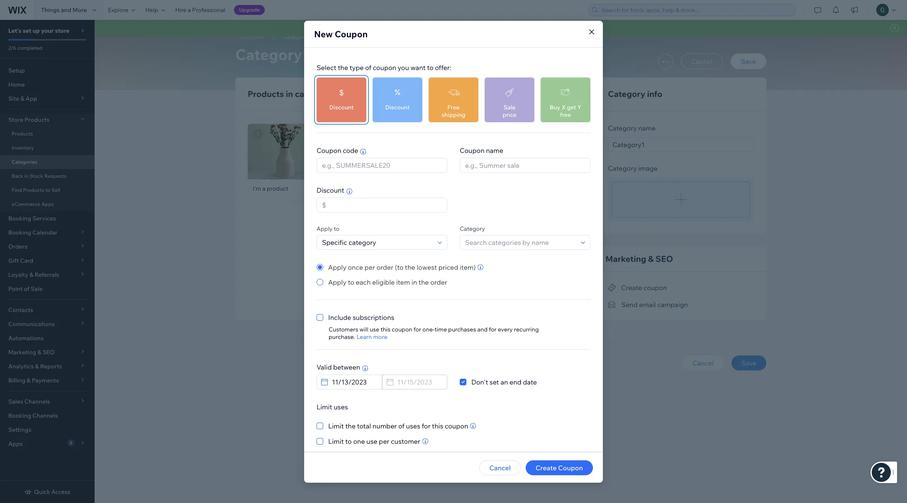 Task type: vqa. For each thing, say whether or not it's contained in the screenshot.
Customers will use this coupon for one-time purchases and for every recurring purchase.
yes



Task type: locate. For each thing, give the bounding box(es) containing it.
1 vertical spatial category
[[295, 89, 331, 99]]

category left 2
[[295, 89, 331, 99]]

0 vertical spatial use
[[370, 326, 379, 333]]

and inside customers will use this coupon for one-time purchases and for every recurring purchase.
[[477, 326, 488, 333]]

this inside limit the total number of uses for this coupon checkbox
[[432, 422, 443, 431]]

select
[[317, 63, 336, 72]]

1 vertical spatial limit
[[328, 422, 344, 431]]

quick
[[34, 489, 50, 496]]

0 horizontal spatial categories link
[[0, 155, 95, 169]]

categories link down upgrade button
[[231, 33, 269, 41]]

1 horizontal spatial in
[[286, 89, 293, 99]]

1 horizontal spatial this
[[432, 422, 443, 431]]

0 horizontal spatial of
[[24, 286, 29, 293]]

1 horizontal spatial for
[[422, 422, 431, 431]]

1 horizontal spatial uses
[[406, 422, 420, 431]]

between
[[333, 363, 360, 372]]

limit inside checkbox
[[328, 422, 344, 431]]

seo
[[656, 254, 673, 264]]

services
[[32, 215, 56, 222]]

name down the info at top right
[[639, 124, 656, 132]]

0 vertical spatial cancel
[[691, 57, 713, 66]]

order left (to
[[377, 263, 394, 272]]

0 vertical spatial save
[[741, 57, 756, 66]]

get
[[567, 104, 576, 111]]

the inside checkbox
[[345, 422, 356, 431]]

category left "category1".
[[494, 24, 520, 32]]

2 product from the left
[[350, 185, 371, 193]]

2 vertical spatial limit
[[328, 438, 344, 446]]

to inside option group
[[348, 278, 354, 287]]

category for category info
[[608, 89, 645, 99]]

learn more
[[357, 333, 387, 341]]

2 vertical spatial apply
[[328, 278, 347, 287]]

0 horizontal spatial a
[[188, 6, 191, 14]]

sale
[[504, 104, 516, 111], [31, 286, 43, 293]]

0 vertical spatial order
[[377, 263, 394, 272]]

0 vertical spatial apply
[[317, 225, 333, 233]]

eligible
[[372, 278, 395, 287]]

a inside 'link'
[[188, 6, 191, 14]]

0 horizontal spatial i'm
[[253, 185, 261, 193]]

2 horizontal spatial a
[[345, 185, 348, 193]]

apply once per order (to the lowest priced item)
[[328, 263, 476, 272]]

quick access button
[[24, 489, 70, 496]]

0 vertical spatial in
[[286, 89, 293, 99]]

sale price
[[503, 104, 517, 118]]

1 vertical spatial per
[[379, 438, 389, 446]]

category up item)
[[460, 225, 485, 233]]

create coupon
[[536, 464, 583, 473]]

2 vertical spatial of
[[398, 422, 405, 431]]

use right the will on the bottom of page
[[370, 326, 379, 333]]

0 horizontal spatial name
[[486, 146, 503, 155]]

0 vertical spatial $
[[340, 88, 344, 97]]

2 booking from the top
[[8, 413, 31, 420]]

create coupon
[[621, 284, 667, 292]]

coupon inside customers will use this coupon for one-time purchases and for every recurring purchase.
[[392, 326, 412, 333]]

sale inside the sidebar element
[[31, 286, 43, 293]]

option group containing apply once per order (to the lowest priced item)
[[317, 263, 485, 287]]

1 horizontal spatial categories link
[[231, 33, 269, 41]]

1 vertical spatial of
[[24, 286, 29, 293]]

settings
[[8, 427, 31, 434]]

learn
[[357, 333, 372, 341]]

1 vertical spatial set
[[490, 378, 499, 387]]

1 vertical spatial use
[[366, 438, 377, 446]]

learn more link
[[357, 333, 387, 341]]

1 vertical spatial apply
[[328, 263, 347, 272]]

free
[[448, 104, 460, 111]]

setup link
[[0, 64, 95, 78]]

purchase.
[[329, 333, 355, 341]]

point
[[8, 286, 23, 293]]

the left the total
[[345, 422, 356, 431]]

1 horizontal spatial categories
[[235, 33, 265, 41]]

0 vertical spatial this
[[381, 326, 391, 333]]

set left an
[[490, 378, 499, 387]]

of right "type"
[[365, 63, 371, 72]]

you
[[398, 63, 409, 72]]

category left the info at top right
[[608, 89, 645, 99]]

want
[[411, 63, 426, 72]]

add products
[[527, 90, 571, 98]]

limit left one
[[328, 438, 344, 446]]

in for products
[[286, 89, 293, 99]]

total
[[357, 422, 371, 431]]

in
[[286, 89, 293, 99], [24, 173, 29, 179], [412, 278, 417, 287]]

uses inside limit the total number of uses for this coupon checkbox
[[406, 422, 420, 431]]

1 vertical spatial in
[[24, 173, 29, 179]]

0 vertical spatial booking
[[8, 215, 31, 222]]

item)
[[460, 263, 476, 272]]

1 horizontal spatial order
[[430, 278, 447, 287]]

0 horizontal spatial set
[[23, 27, 31, 34]]

ecommerce
[[12, 201, 40, 208]]

to for apply to each eligible item in the order
[[348, 278, 354, 287]]

for left every at right
[[489, 326, 497, 333]]

1 booking from the top
[[8, 215, 31, 222]]

1 horizontal spatial sale
[[504, 104, 516, 111]]

back in stock requests
[[12, 173, 66, 179]]

ecommerce apps link
[[0, 198, 95, 212]]

Include subscriptions checkbox
[[317, 313, 394, 323]]

i'm
[[253, 185, 261, 193], [336, 185, 344, 193]]

1 vertical spatial uses
[[406, 422, 420, 431]]

per
[[365, 263, 375, 272], [379, 438, 389, 446]]

e.g., SUMMERSALE20 field
[[320, 158, 445, 172]]

marketing & seo
[[606, 254, 673, 264]]

and
[[61, 6, 71, 14], [477, 326, 488, 333]]

1 horizontal spatial set
[[490, 378, 499, 387]]

free
[[560, 111, 571, 118]]

category for category image
[[608, 164, 637, 173]]

booking services
[[8, 215, 56, 222]]

1 horizontal spatial and
[[477, 326, 488, 333]]

order down priced in the bottom of the page
[[430, 278, 447, 287]]

discount
[[329, 104, 354, 111], [385, 104, 410, 111], [317, 186, 344, 194]]

1 vertical spatial $
[[322, 201, 326, 209]]

categories
[[235, 33, 265, 41], [12, 159, 37, 165]]

1 vertical spatial cancel button
[[683, 356, 724, 371]]

categories down upgrade button
[[235, 33, 265, 41]]

set for don't
[[490, 378, 499, 387]]

$ right 2
[[340, 88, 344, 97]]

booking down ecommerce
[[8, 215, 31, 222]]

1 vertical spatial category1
[[235, 45, 310, 64]]

discount down %
[[385, 104, 410, 111]]

set inside the sidebar element
[[23, 27, 31, 34]]

0 horizontal spatial product
[[267, 185, 288, 193]]

0 horizontal spatial sale
[[31, 286, 43, 293]]

of right point
[[24, 286, 29, 293]]

category1 form
[[95, 20, 907, 504]]

booking for booking channels
[[8, 413, 31, 420]]

and right purchases
[[477, 326, 488, 333]]

save button
[[731, 54, 767, 69], [732, 356, 767, 371]]

1 vertical spatial order
[[430, 278, 447, 287]]

apply
[[317, 225, 333, 233], [328, 263, 347, 272], [328, 278, 347, 287]]

for right number
[[422, 422, 431, 431]]

create inside create coupon button
[[621, 284, 642, 292]]

discount down 2
[[329, 104, 354, 111]]

1 vertical spatial save
[[742, 359, 757, 368]]

to inside option
[[345, 438, 352, 446]]

1 horizontal spatial category
[[494, 24, 520, 32]]

use inside limit to one use per customer option
[[366, 438, 377, 446]]

use right one
[[366, 438, 377, 446]]

limit down "limit uses"
[[328, 422, 344, 431]]

coupon inside button
[[558, 464, 583, 473]]

category down category info
[[608, 124, 637, 132]]

limit
[[317, 403, 332, 412], [328, 422, 344, 431], [328, 438, 344, 446]]

2/6 completed
[[8, 45, 42, 51]]

automations
[[8, 335, 44, 342]]

1 i'm from the left
[[253, 185, 261, 193]]

end
[[510, 378, 522, 387]]

coupon name
[[460, 146, 503, 155]]

save
[[741, 57, 756, 66], [742, 359, 757, 368]]

category left image
[[608, 164, 637, 173]]

0 horizontal spatial categories
[[12, 159, 37, 165]]

0 vertical spatial sale
[[504, 104, 516, 111]]

category
[[608, 89, 645, 99], [608, 124, 637, 132], [608, 164, 637, 173], [460, 225, 485, 233]]

help button
[[140, 0, 170, 20]]

1 vertical spatial and
[[477, 326, 488, 333]]

name inside category1 "form"
[[639, 124, 656, 132]]

for
[[414, 326, 421, 333], [489, 326, 497, 333], [422, 422, 431, 431]]

categories down inventory
[[12, 159, 37, 165]]

0 vertical spatial and
[[61, 6, 71, 14]]

store products button
[[0, 113, 95, 127]]

offer:
[[435, 63, 451, 72]]

0 horizontal spatial in
[[24, 173, 29, 179]]

include subscriptions
[[328, 314, 394, 322]]

limit for limit uses
[[317, 403, 332, 412]]

campaign
[[657, 301, 688, 309]]

of inside point of sale link
[[24, 286, 29, 293]]

1 horizontal spatial per
[[379, 438, 389, 446]]

in inside the sidebar element
[[24, 173, 29, 179]]

categories link inside category1 "form"
[[231, 33, 269, 41]]

Category name text field
[[608, 137, 754, 152]]

uses down valid between
[[334, 403, 348, 412]]

1 horizontal spatial product
[[350, 185, 371, 193]]

2 horizontal spatial in
[[412, 278, 417, 287]]

and left more
[[61, 6, 71, 14]]

products inside dropdown button
[[25, 116, 49, 124]]

shipping
[[442, 111, 466, 118]]

a
[[188, 6, 191, 14], [262, 185, 266, 193], [345, 185, 348, 193]]

1 horizontal spatial of
[[365, 63, 371, 72]]

1 horizontal spatial name
[[639, 124, 656, 132]]

0 horizontal spatial per
[[365, 263, 375, 272]]

ecommerce apps
[[12, 201, 54, 208]]

0 vertical spatial name
[[639, 124, 656, 132]]

discount for $
[[329, 104, 354, 111]]

1 product from the left
[[267, 185, 288, 193]]

2 horizontal spatial of
[[398, 422, 405, 431]]

hire a professional link
[[170, 0, 230, 20]]

1 horizontal spatial create
[[621, 284, 642, 292]]

cancel
[[691, 57, 713, 66], [693, 359, 714, 368], [489, 464, 511, 473]]

0 horizontal spatial this
[[381, 326, 391, 333]]

0 vertical spatial limit
[[317, 403, 332, 412]]

1 vertical spatial create
[[536, 464, 557, 473]]

0 horizontal spatial i'm a product
[[253, 185, 288, 193]]

0 vertical spatial categories link
[[231, 33, 269, 41]]

price
[[503, 111, 517, 118]]

send email campaign button
[[608, 299, 688, 311]]

set left up
[[23, 27, 31, 34]]

None field
[[326, 198, 445, 212], [330, 375, 379, 390], [395, 375, 445, 390], [326, 198, 445, 212], [330, 375, 379, 390], [395, 375, 445, 390]]

1 vertical spatial booking
[[8, 413, 31, 420]]

set inside option
[[490, 378, 499, 387]]

cancel button
[[681, 54, 723, 69], [683, 356, 724, 371], [479, 461, 521, 476]]

0 vertical spatial uses
[[334, 403, 348, 412]]

0 vertical spatial of
[[365, 63, 371, 72]]

per down number
[[379, 438, 389, 446]]

1 horizontal spatial i'm
[[336, 185, 344, 193]]

date
[[523, 378, 537, 387]]

subscriptions
[[353, 314, 394, 322]]

0 horizontal spatial create
[[536, 464, 557, 473]]

limit the total number of uses for this coupon
[[328, 422, 468, 431]]

let's
[[8, 27, 21, 34]]

limit inside option
[[328, 438, 344, 446]]

in inside category1 "form"
[[286, 89, 293, 99]]

category
[[494, 24, 520, 32], [295, 89, 331, 99]]

1 horizontal spatial $
[[340, 88, 344, 97]]

apply to each eligible item in the order
[[328, 278, 447, 287]]

in for back
[[24, 173, 29, 179]]

of up 'customer'
[[398, 422, 405, 431]]

categories link up requests
[[0, 155, 95, 169]]

requests
[[44, 173, 66, 179]]

booking up settings
[[8, 413, 31, 420]]

option group
[[317, 263, 485, 287]]

uses
[[334, 403, 348, 412], [406, 422, 420, 431]]

0 vertical spatial set
[[23, 27, 31, 34]]

category1
[[283, 33, 311, 41], [235, 45, 310, 64]]

name for coupon name
[[486, 146, 503, 155]]

0 horizontal spatial uses
[[334, 403, 348, 412]]

buy
[[550, 104, 560, 111]]

create coupon button
[[608, 282, 667, 294]]

sell
[[51, 187, 60, 193]]

$ up apply to
[[322, 201, 326, 209]]

1 horizontal spatial i'm a product
[[336, 185, 371, 193]]

1 vertical spatial categories link
[[0, 155, 95, 169]]

0 vertical spatial create
[[621, 284, 642, 292]]

to for limit to one use per customer
[[345, 438, 352, 446]]

name up e.g., summer sale "field"
[[486, 146, 503, 155]]

limit down valid at left bottom
[[317, 403, 332, 412]]

1 vertical spatial categories
[[12, 159, 37, 165]]

completed
[[17, 45, 42, 51]]

the down lowest
[[419, 278, 429, 287]]

0 vertical spatial categories
[[235, 33, 265, 41]]

store
[[55, 27, 69, 34]]

for left one-
[[414, 326, 421, 333]]

per inside option
[[379, 438, 389, 446]]

create inside create coupon button
[[536, 464, 557, 473]]

don't set an end date
[[471, 378, 537, 387]]

1 vertical spatial this
[[432, 422, 443, 431]]

0 horizontal spatial category
[[295, 89, 331, 99]]

per right once
[[365, 263, 375, 272]]

Choose one field
[[320, 236, 435, 250]]

1 vertical spatial name
[[486, 146, 503, 155]]

0 vertical spatial cancel button
[[681, 54, 723, 69]]

products for add products
[[543, 90, 571, 98]]

0 vertical spatial per
[[365, 263, 375, 272]]

to inside the sidebar element
[[45, 187, 50, 193]]

once
[[348, 263, 363, 272]]

code
[[343, 146, 358, 155]]

1 vertical spatial sale
[[31, 286, 43, 293]]

Limit to one use per customer checkbox
[[317, 437, 420, 447]]

uses up 'customer'
[[406, 422, 420, 431]]

1 horizontal spatial a
[[262, 185, 266, 193]]

inventory link
[[0, 141, 95, 155]]



Task type: describe. For each thing, give the bounding box(es) containing it.
2 vertical spatial cancel
[[489, 464, 511, 473]]

up
[[33, 27, 40, 34]]

customer
[[391, 438, 420, 446]]

send
[[621, 301, 638, 309]]

the left "type"
[[338, 63, 348, 72]]

hire a professional
[[175, 6, 225, 14]]

Limit the total number of uses for this coupon checkbox
[[317, 421, 468, 431]]

booking for booking services
[[8, 215, 31, 222]]

access
[[51, 489, 70, 496]]

include
[[328, 314, 351, 322]]

find products to sell link
[[0, 183, 95, 198]]

setup
[[8, 67, 25, 74]]

one-
[[423, 326, 435, 333]]

for inside checkbox
[[422, 422, 431, 431]]

(to
[[395, 263, 404, 272]]

home link
[[0, 78, 95, 92]]

y
[[578, 104, 582, 111]]

Don't set an end date checkbox
[[460, 377, 537, 387]]

quick access
[[34, 489, 70, 496]]

things and more
[[41, 6, 87, 14]]

1 i'm a product from the left
[[253, 185, 288, 193]]

every
[[498, 326, 513, 333]]

home
[[8, 81, 25, 88]]

limit uses
[[317, 403, 348, 412]]

inventory
[[12, 145, 34, 151]]

explore
[[108, 6, 128, 14]]

booking channels link
[[0, 409, 95, 423]]

coupon inside checkbox
[[445, 422, 468, 431]]

more
[[73, 6, 87, 14]]

upgrade
[[239, 7, 260, 13]]

2 vertical spatial cancel button
[[479, 461, 521, 476]]

create for create coupon
[[536, 464, 557, 473]]

automations link
[[0, 332, 95, 346]]

marketing
[[606, 254, 646, 264]]

apps
[[41, 201, 54, 208]]

x
[[562, 104, 566, 111]]

stock
[[30, 173, 43, 179]]

find products to sell
[[12, 187, 60, 193]]

use inside customers will use this coupon for one-time purchases and for every recurring purchase.
[[370, 326, 379, 333]]

categories inside category1 "form"
[[235, 33, 265, 41]]

your
[[41, 27, 54, 34]]

0 vertical spatial category1
[[283, 33, 311, 41]]

0 vertical spatial save button
[[731, 54, 767, 69]]

coupon inside button
[[644, 284, 667, 292]]

type
[[350, 63, 364, 72]]

sale inside sale price
[[504, 104, 516, 111]]

let's set up your store
[[8, 27, 69, 34]]

2 i'm from the left
[[336, 185, 344, 193]]

to for apply to
[[334, 225, 340, 233]]

e.g., Summer sale field
[[463, 158, 588, 172]]

each
[[356, 278, 371, 287]]

this inside customers will use this coupon for one-time purchases and for every recurring purchase.
[[381, 326, 391, 333]]

store
[[8, 116, 23, 124]]

limit for limit to one use per customer
[[328, 438, 344, 446]]

0 horizontal spatial order
[[377, 263, 394, 272]]

free shipping
[[442, 104, 466, 118]]

discount up apply to
[[317, 186, 344, 194]]

don't
[[471, 378, 488, 387]]

booking services link
[[0, 212, 95, 226]]

products in category 2
[[248, 89, 339, 99]]

1 vertical spatial cancel
[[693, 359, 714, 368]]

of inside limit the total number of uses for this coupon checkbox
[[398, 422, 405, 431]]

new
[[314, 28, 333, 39]]

0 horizontal spatial for
[[414, 326, 421, 333]]

discount for %
[[385, 104, 410, 111]]

email
[[639, 301, 656, 309]]

things
[[41, 6, 60, 14]]

saved
[[463, 24, 481, 32]]

lowest
[[417, 263, 437, 272]]

save for the topmost save button
[[741, 57, 756, 66]]

2 i'm a product from the left
[[336, 185, 371, 193]]

limit to one use per customer
[[328, 438, 420, 446]]

valid between
[[317, 363, 360, 372]]

item
[[396, 278, 410, 287]]

2 vertical spatial in
[[412, 278, 417, 287]]

products link
[[0, 127, 95, 141]]

an
[[501, 378, 508, 387]]

customers will use this coupon for one-time purchases and for every recurring purchase.
[[329, 326, 539, 341]]

sidebar element
[[0, 20, 95, 504]]

one
[[353, 438, 365, 446]]

promote coupon image
[[608, 285, 616, 292]]

channels
[[32, 413, 58, 420]]

name for category name
[[639, 124, 656, 132]]

products for find products to sell
[[23, 187, 44, 193]]

2
[[335, 89, 339, 99]]

apply for apply to
[[317, 225, 333, 233]]

more
[[373, 333, 387, 341]]

%
[[395, 88, 401, 97]]

the right saved
[[483, 24, 492, 32]]

category info
[[608, 89, 663, 99]]

0 horizontal spatial and
[[61, 6, 71, 14]]

per inside option group
[[365, 263, 375, 272]]

0 vertical spatial category
[[494, 24, 520, 32]]

Search for tools, apps, help & more... field
[[599, 4, 793, 16]]

image
[[639, 164, 658, 173]]

0 horizontal spatial $
[[322, 201, 326, 209]]

will
[[360, 326, 368, 333]]

categories inside the sidebar element
[[12, 159, 37, 165]]

create coupon button
[[526, 461, 593, 476]]

upgrade button
[[234, 5, 265, 15]]

products for store products
[[25, 116, 49, 124]]

priced
[[439, 263, 458, 272]]

add
[[528, 90, 541, 98]]

category image
[[608, 164, 658, 173]]

the right (to
[[405, 263, 415, 272]]

set for let's
[[23, 27, 31, 34]]

category inside "form"
[[295, 89, 331, 99]]

point of sale link
[[0, 282, 95, 296]]

send email campaign
[[621, 301, 688, 309]]

back
[[12, 173, 23, 179]]

apply for apply to each eligible item in the order
[[328, 278, 347, 287]]

time
[[435, 326, 447, 333]]

apply to
[[317, 225, 340, 233]]

coupon code
[[317, 146, 358, 155]]

professional
[[192, 6, 225, 14]]

customers
[[329, 326, 358, 333]]

category for category name
[[608, 124, 637, 132]]

apply for apply once per order (to the lowest priced item)
[[328, 263, 347, 272]]

recurring
[[514, 326, 539, 333]]

save for save button to the bottom
[[742, 359, 757, 368]]

find
[[12, 187, 22, 193]]

limit for limit the total number of uses for this coupon
[[328, 422, 344, 431]]

settings link
[[0, 423, 95, 437]]

purchases
[[448, 326, 476, 333]]

1 vertical spatial save button
[[732, 356, 767, 371]]

create for create coupon
[[621, 284, 642, 292]]

Search categories by name field
[[463, 236, 579, 250]]

2 horizontal spatial for
[[489, 326, 497, 333]]

help
[[145, 6, 158, 14]]

promote newsletter image
[[608, 302, 616, 309]]



